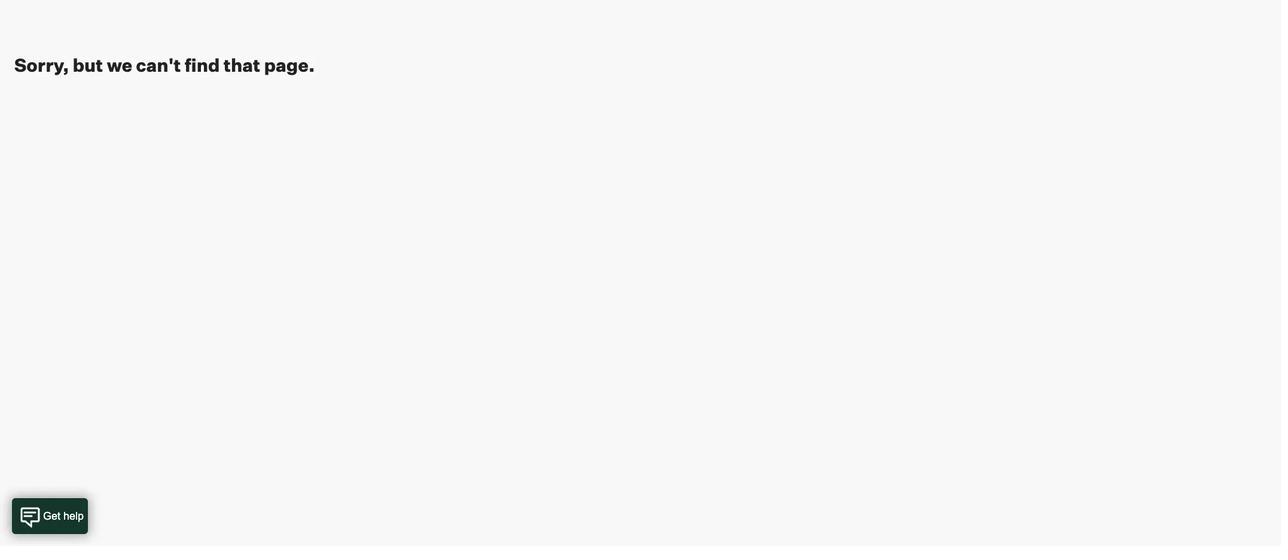 Task type: vqa. For each thing, say whether or not it's contained in the screenshot.
"Row" containing Departments
no



Task type: describe. For each thing, give the bounding box(es) containing it.
can't
[[136, 54, 181, 76]]

sorry, but we can't find that page.
[[14, 54, 315, 76]]

sorry,
[[14, 54, 69, 76]]



Task type: locate. For each thing, give the bounding box(es) containing it.
that
[[224, 54, 260, 76]]

we
[[107, 54, 132, 76]]

page.
[[264, 54, 315, 76]]

but
[[73, 54, 103, 76]]

find
[[185, 54, 220, 76]]



